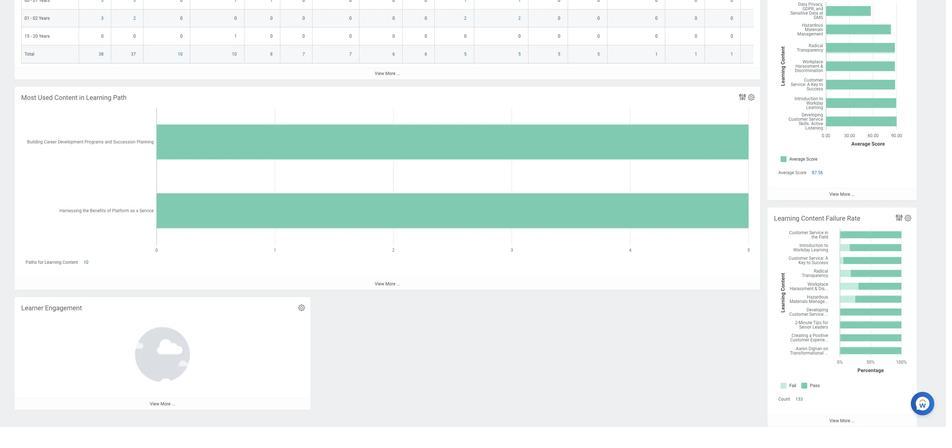 Task type: locate. For each thing, give the bounding box(es) containing it.
2 horizontal spatial 10
[[232, 52, 237, 57]]

engagement
[[45, 304, 82, 312]]

row containing total
[[21, 46, 947, 63]]

0 vertical spatial years
[[39, 16, 50, 21]]

configure and view chart data image for learning content failure rate
[[896, 214, 904, 222]]

2
[[133, 16, 136, 21], [465, 16, 467, 21], [519, 16, 521, 21]]

2 vertical spatial learning
[[45, 260, 62, 265]]

0 horizontal spatial configure and view chart data image
[[739, 93, 748, 101]]

4 row from the top
[[21, 46, 947, 63]]

- right the 01
[[31, 16, 32, 21]]

2 5 from the left
[[519, 52, 521, 57]]

... inside learning content failure rate element
[[852, 419, 856, 424]]

years
[[39, 16, 50, 21], [39, 34, 50, 39]]

3 2 button from the left
[[519, 15, 522, 21]]

1 horizontal spatial 10
[[178, 52, 183, 57]]

row
[[21, 0, 947, 10], [21, 10, 947, 28], [21, 28, 947, 46], [21, 46, 947, 63]]

...
[[397, 71, 400, 76], [852, 192, 856, 197], [397, 282, 400, 287], [172, 402, 175, 407], [852, 419, 856, 424]]

1 vertical spatial years
[[39, 34, 50, 39]]

content left failure
[[802, 215, 825, 222]]

3 row from the top
[[21, 28, 947, 46]]

8
[[270, 52, 273, 57]]

10
[[178, 52, 183, 57], [232, 52, 237, 57], [84, 260, 89, 265]]

score
[[796, 170, 807, 176]]

view inside learner engagement element
[[150, 402, 160, 407]]

1 vertical spatial learning
[[775, 215, 800, 222]]

1 - from the top
[[31, 16, 32, 21]]

... inside learning trends by tenure element
[[397, 71, 400, 76]]

... inside most used content in learning path element
[[397, 282, 400, 287]]

more inside learning content failure rate element
[[841, 419, 851, 424]]

view
[[375, 71, 385, 76], [830, 192, 840, 197], [375, 282, 385, 287], [150, 402, 160, 407], [830, 419, 840, 424]]

1
[[235, 34, 237, 39], [656, 52, 658, 57], [695, 52, 698, 57], [731, 52, 734, 57]]

content left the 'in'
[[54, 94, 78, 101]]

configure and view chart data image inside learning content failure rate element
[[896, 214, 904, 222]]

10 button
[[178, 51, 184, 57], [232, 51, 238, 57], [84, 260, 90, 266]]

0 vertical spatial content
[[54, 94, 78, 101]]

15 - 20 years element
[[25, 32, 50, 39]]

0 horizontal spatial 2
[[133, 16, 136, 21]]

view more ... for learning content failure rate
[[830, 419, 856, 424]]

8 button
[[270, 51, 274, 57]]

more inside learning content with lowest scores element
[[841, 192, 851, 197]]

more for most used content in learning path
[[386, 282, 396, 287]]

15
[[25, 34, 29, 39]]

view more ... inside most used content in learning path element
[[375, 282, 400, 287]]

for
[[38, 260, 44, 265]]

learning content failure rate element
[[768, 208, 918, 427]]

rate
[[848, 215, 861, 222]]

... for most used content in learning path
[[397, 282, 400, 287]]

advanced business development: communication and negotiation image for 2
[[744, 15, 789, 21]]

01 - 02 years
[[25, 16, 50, 21]]

in
[[79, 94, 84, 101]]

133
[[796, 397, 804, 402]]

more
[[386, 71, 396, 76], [841, 192, 851, 197], [386, 282, 396, 287], [161, 402, 171, 407], [841, 419, 851, 424]]

learning content failure rate
[[775, 215, 861, 222]]

view more ... link
[[15, 68, 761, 80], [768, 188, 918, 201], [15, 278, 761, 290], [15, 398, 311, 410], [768, 415, 918, 427]]

01
[[25, 16, 29, 21]]

configure learner engagement image
[[298, 304, 306, 312]]

... for learning content failure rate
[[852, 419, 856, 424]]

3 5 from the left
[[558, 52, 561, 57]]

1 horizontal spatial learning
[[86, 94, 112, 101]]

15 - 20 years
[[25, 34, 50, 39]]

more inside most used content in learning path element
[[386, 282, 396, 287]]

2 6 button from the left
[[425, 51, 429, 57]]

1 horizontal spatial 10 button
[[178, 51, 184, 57]]

0 horizontal spatial 6
[[393, 52, 395, 57]]

2 row from the top
[[21, 10, 947, 28]]

4 advanced business development: communication and negotiation image from the top
[[744, 51, 789, 57]]

advanced business development: communication and negotiation image
[[744, 0, 789, 3], [744, 15, 789, 21], [744, 33, 789, 39], [744, 51, 789, 57]]

view inside most used content in learning path element
[[375, 282, 385, 287]]

10 inside most used content in learning path element
[[84, 260, 89, 265]]

years right 02
[[39, 16, 50, 21]]

1 5 from the left
[[465, 52, 467, 57]]

paths
[[26, 260, 37, 265]]

- right 15
[[31, 34, 32, 39]]

1 vertical spatial -
[[31, 34, 32, 39]]

2 - from the top
[[31, 34, 32, 39]]

5
[[465, 52, 467, 57], [519, 52, 521, 57], [558, 52, 561, 57], [598, 52, 600, 57]]

years for 15 - 20 years
[[39, 34, 50, 39]]

2 years from the top
[[39, 34, 50, 39]]

0 vertical spatial configure and view chart data image
[[739, 93, 748, 101]]

years right 20 at top
[[39, 34, 50, 39]]

view more ... inside learning content failure rate element
[[830, 419, 856, 424]]

view for learner engagement
[[150, 402, 160, 407]]

1 horizontal spatial 2 button
[[465, 15, 468, 21]]

7 button
[[303, 51, 306, 57], [350, 51, 353, 57]]

1 2 button from the left
[[133, 15, 137, 21]]

3 5 button from the left
[[558, 51, 562, 57]]

configure and view chart data image inside most used content in learning path element
[[739, 93, 748, 101]]

more inside learner engagement element
[[161, 402, 171, 407]]

1 vertical spatial configure and view chart data image
[[896, 214, 904, 222]]

3 advanced business development: communication and negotiation image from the top
[[744, 33, 789, 39]]

1 horizontal spatial configure and view chart data image
[[896, 214, 904, 222]]

configure and view chart data image left configure most used content in learning path icon
[[739, 93, 748, 101]]

total element
[[25, 50, 34, 57]]

view inside learning content failure rate element
[[830, 419, 840, 424]]

row containing 15 - 20 years
[[21, 28, 947, 46]]

2 advanced business development: communication and negotiation image from the top
[[744, 15, 789, 21]]

6 button
[[393, 51, 396, 57], [425, 51, 429, 57]]

2 horizontal spatial 2
[[519, 16, 521, 21]]

... inside learner engagement element
[[172, 402, 175, 407]]

3 button
[[101, 15, 105, 21]]

4 5 button from the left
[[598, 51, 602, 57]]

4 5 from the left
[[598, 52, 600, 57]]

total
[[25, 52, 34, 57]]

1 years from the top
[[39, 16, 50, 21]]

1 horizontal spatial 7
[[350, 52, 352, 57]]

0 horizontal spatial 10
[[84, 260, 89, 265]]

133 button
[[796, 397, 805, 403]]

content right "for"
[[63, 260, 78, 265]]

1 horizontal spatial 2
[[465, 16, 467, 21]]

0 horizontal spatial 7 button
[[303, 51, 306, 57]]

5 for fourth 5 button from the left
[[598, 52, 600, 57]]

-
[[31, 16, 32, 21], [31, 34, 32, 39]]

2 vertical spatial content
[[63, 260, 78, 265]]

1 button
[[235, 33, 238, 39], [656, 51, 659, 57], [695, 51, 699, 57], [731, 51, 735, 57]]

more for learner engagement
[[161, 402, 171, 407]]

0 horizontal spatial 2 button
[[133, 15, 137, 21]]

01 - 02 years element
[[25, 14, 50, 21]]

learning
[[86, 94, 112, 101], [775, 215, 800, 222], [45, 260, 62, 265]]

row containing 01 - 02 years
[[21, 10, 947, 28]]

0 horizontal spatial 7
[[303, 52, 305, 57]]

0 horizontal spatial learning
[[45, 260, 62, 265]]

1 horizontal spatial 7 button
[[350, 51, 353, 57]]

view inside learning trends by tenure element
[[375, 71, 385, 76]]

0 horizontal spatial 10 button
[[84, 260, 90, 266]]

2 horizontal spatial learning
[[775, 215, 800, 222]]

more inside learning trends by tenure element
[[386, 71, 396, 76]]

5 button
[[465, 51, 468, 57], [519, 51, 522, 57], [558, 51, 562, 57], [598, 51, 602, 57]]

1 advanced business development: communication and negotiation image from the top
[[744, 0, 789, 3]]

6
[[393, 52, 395, 57], [425, 52, 427, 57]]

years for 01 - 02 years
[[39, 16, 50, 21]]

1 horizontal spatial 6 button
[[425, 51, 429, 57]]

0 horizontal spatial 6 button
[[393, 51, 396, 57]]

learner engagement element
[[15, 297, 311, 410]]

... for learner engagement
[[172, 402, 175, 407]]

path
[[113, 94, 127, 101]]

1 horizontal spatial 6
[[425, 52, 427, 57]]

2 button
[[133, 15, 137, 21], [465, 15, 468, 21], [519, 15, 522, 21]]

view more ... for learner engagement
[[150, 402, 175, 407]]

configure and view chart data image
[[739, 93, 748, 101], [896, 214, 904, 222]]

count
[[779, 397, 791, 402]]

1 7 button from the left
[[303, 51, 306, 57]]

1 7 from the left
[[303, 52, 305, 57]]

0 button
[[180, 15, 184, 21], [235, 15, 238, 21], [270, 15, 274, 21], [303, 15, 306, 21], [350, 15, 353, 21], [393, 15, 396, 21], [425, 15, 429, 21], [558, 15, 562, 21], [598, 15, 602, 21], [656, 15, 659, 21], [695, 15, 699, 21], [731, 15, 735, 21], [101, 33, 105, 39], [133, 33, 137, 39], [180, 33, 184, 39], [270, 33, 274, 39], [303, 33, 306, 39], [350, 33, 353, 39], [393, 33, 396, 39], [425, 33, 429, 39], [465, 33, 468, 39], [519, 33, 522, 39], [558, 33, 562, 39], [598, 33, 602, 39], [656, 33, 659, 39], [695, 33, 699, 39], [731, 33, 735, 39]]

view more ...
[[375, 71, 400, 76], [830, 192, 856, 197], [375, 282, 400, 287], [150, 402, 175, 407], [830, 419, 856, 424]]

view more ... for most used content in learning path
[[375, 282, 400, 287]]

1 vertical spatial content
[[802, 215, 825, 222]]

0 vertical spatial -
[[31, 16, 32, 21]]

1 6 from the left
[[393, 52, 395, 57]]

learner engagement
[[21, 304, 82, 312]]

0
[[180, 16, 183, 21], [235, 16, 237, 21], [270, 16, 273, 21], [303, 16, 305, 21], [350, 16, 352, 21], [393, 16, 395, 21], [425, 16, 427, 21], [558, 16, 561, 21], [598, 16, 600, 21], [656, 16, 658, 21], [695, 16, 698, 21], [731, 16, 734, 21], [101, 34, 104, 39], [133, 34, 136, 39], [180, 34, 183, 39], [270, 34, 273, 39], [303, 34, 305, 39], [350, 34, 352, 39], [393, 34, 395, 39], [425, 34, 427, 39], [465, 34, 467, 39], [519, 34, 521, 39], [558, 34, 561, 39], [598, 34, 600, 39], [656, 34, 658, 39], [695, 34, 698, 39], [731, 34, 734, 39]]

7
[[303, 52, 305, 57], [350, 52, 352, 57]]

content
[[54, 94, 78, 101], [802, 215, 825, 222], [63, 260, 78, 265]]

view more ... inside learner engagement element
[[150, 402, 175, 407]]

2 horizontal spatial 2 button
[[519, 15, 522, 21]]

configure and view chart data image left configure learning content failure rate image
[[896, 214, 904, 222]]



Task type: vqa. For each thing, say whether or not it's contained in the screenshot.
third contact card matrix manager icon from the top of the list containing All cases
no



Task type: describe. For each thing, give the bounding box(es) containing it.
1 row from the top
[[21, 0, 947, 10]]

37 button
[[131, 51, 137, 57]]

configure and view chart data image for most used content in learning path
[[739, 93, 748, 101]]

20
[[33, 34, 38, 39]]

used
[[38, 94, 53, 101]]

2 5 button from the left
[[519, 51, 522, 57]]

failure
[[827, 215, 846, 222]]

view more ... inside learning content with lowest scores element
[[830, 192, 856, 197]]

5 for fourth 5 button from right
[[465, 52, 467, 57]]

view more ... link inside learning trends by tenure element
[[15, 68, 761, 80]]

content inside learning content failure rate element
[[802, 215, 825, 222]]

1 6 button from the left
[[393, 51, 396, 57]]

configure most used content in learning path image
[[748, 93, 756, 101]]

37
[[131, 52, 136, 57]]

view for learning content failure rate
[[830, 419, 840, 424]]

38 button
[[99, 51, 105, 57]]

2 7 button from the left
[[350, 51, 353, 57]]

view more ... link for most used content in learning path
[[15, 278, 761, 290]]

advanced business development: communication and negotiation image for 5
[[744, 51, 789, 57]]

5 for third 5 button from the right
[[519, 52, 521, 57]]

most used content in learning path element
[[15, 87, 761, 290]]

3
[[101, 16, 104, 21]]

view more ... link for learner engagement
[[15, 398, 311, 410]]

view for most used content in learning path
[[375, 282, 385, 287]]

87.56 button
[[813, 170, 825, 176]]

more for learning content failure rate
[[841, 419, 851, 424]]

- for 15
[[31, 34, 32, 39]]

00 - 01 years element
[[25, 0, 50, 3]]

average score
[[779, 170, 807, 176]]

10 button inside most used content in learning path element
[[84, 260, 90, 266]]

average
[[779, 170, 795, 176]]

2 6 from the left
[[425, 52, 427, 57]]

view more ... inside learning trends by tenure element
[[375, 71, 400, 76]]

learning content with lowest scores element
[[768, 0, 918, 201]]

- for 01
[[31, 16, 32, 21]]

paths for learning content
[[26, 260, 78, 265]]

view inside learning content with lowest scores element
[[830, 192, 840, 197]]

02
[[33, 16, 38, 21]]

learner
[[21, 304, 43, 312]]

1 5 button from the left
[[465, 51, 468, 57]]

learning trends by tenure element
[[15, 0, 947, 80]]

2 2 from the left
[[465, 16, 467, 21]]

0 vertical spatial learning
[[86, 94, 112, 101]]

most used content in learning path
[[21, 94, 127, 101]]

configure learning content failure rate image
[[905, 214, 913, 222]]

2 horizontal spatial 10 button
[[232, 51, 238, 57]]

87.56
[[813, 170, 824, 176]]

view more ... link for learning content failure rate
[[768, 415, 918, 427]]

1 2 from the left
[[133, 16, 136, 21]]

2 2 button from the left
[[465, 15, 468, 21]]

38
[[99, 52, 104, 57]]

3 2 from the left
[[519, 16, 521, 21]]

advanced business development: communication and negotiation image for 0
[[744, 33, 789, 39]]

5 for 3rd 5 button from the left
[[558, 52, 561, 57]]

2 7 from the left
[[350, 52, 352, 57]]

most
[[21, 94, 36, 101]]

... inside learning content with lowest scores element
[[852, 192, 856, 197]]



